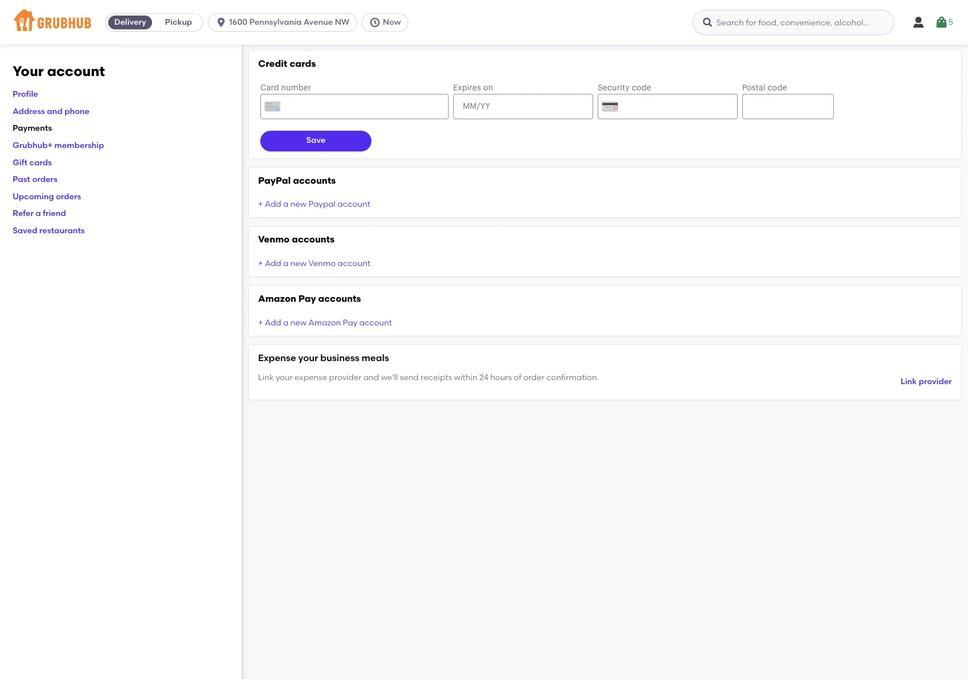Task type: vqa. For each thing, say whether or not it's contained in the screenshot.


Task type: describe. For each thing, give the bounding box(es) containing it.
+ for paypal accounts
[[258, 199, 263, 209]]

send
[[400, 372, 419, 382]]

upcoming
[[13, 192, 54, 201]]

past
[[13, 175, 30, 184]]

1 horizontal spatial provider
[[919, 377, 952, 387]]

0 horizontal spatial link
[[258, 372, 274, 382]]

new for venmo
[[290, 259, 307, 268]]

save
[[306, 136, 326, 145]]

+ add a new amazon pay account
[[258, 318, 392, 328]]

save link
[[258, 82, 952, 151]]

pickup
[[165, 17, 192, 27]]

orders for past orders
[[32, 175, 57, 184]]

24
[[479, 372, 488, 382]]

refer
[[13, 209, 34, 219]]

a for paypal
[[283, 199, 288, 209]]

1 vertical spatial venmo
[[308, 259, 336, 268]]

gift
[[13, 158, 27, 167]]

refer a friend
[[13, 209, 66, 219]]

payments link
[[13, 123, 52, 133]]

svg image inside 5 button
[[935, 16, 948, 29]]

your account
[[13, 63, 105, 79]]

pickup button
[[154, 13, 203, 32]]

friend
[[43, 209, 66, 219]]

order
[[524, 372, 545, 382]]

hours
[[490, 372, 512, 382]]

a for venmo
[[283, 259, 288, 268]]

account up amazon pay accounts
[[338, 259, 371, 268]]

refer a friend link
[[13, 209, 66, 219]]

now
[[383, 17, 401, 27]]

profile link
[[13, 89, 38, 99]]

0 vertical spatial pay
[[298, 293, 316, 304]]

+ add a new venmo account link
[[258, 259, 371, 268]]

upcoming orders link
[[13, 192, 81, 201]]

new for paypal
[[290, 199, 307, 209]]

pennsylvania
[[249, 17, 302, 27]]

expense
[[295, 372, 327, 382]]

account up meals
[[359, 318, 392, 328]]

0 horizontal spatial provider
[[329, 372, 362, 382]]

account up phone
[[47, 63, 105, 79]]

your for expense
[[298, 352, 318, 363]]

1 vertical spatial pay
[[343, 318, 357, 328]]

past orders link
[[13, 175, 57, 184]]

2 horizontal spatial svg image
[[912, 16, 926, 29]]

upcoming orders
[[13, 192, 81, 201]]

address
[[13, 106, 45, 116]]

1600
[[229, 17, 247, 27]]

+ for amazon pay accounts
[[258, 318, 263, 328]]

within
[[454, 372, 477, 382]]

svg image for now
[[369, 17, 381, 28]]

amazon pay accounts
[[258, 293, 361, 304]]

add for amazon pay accounts
[[265, 318, 281, 328]]

+ add a new paypal account link
[[258, 199, 370, 209]]

0 horizontal spatial venmo
[[258, 234, 290, 245]]

receipts
[[421, 372, 452, 382]]

saved restaurants
[[13, 226, 85, 236]]

avenue
[[304, 17, 333, 27]]

gift cards link
[[13, 158, 52, 167]]

expense your business meals
[[258, 352, 389, 363]]

address and phone link
[[13, 106, 89, 116]]

5 button
[[935, 12, 953, 33]]

link your expense provider and we'll send receipts within 24 hours of order confirmation. link provider
[[258, 372, 952, 387]]

main navigation navigation
[[0, 0, 968, 45]]

save button
[[260, 130, 372, 151]]

paypal accounts
[[258, 175, 336, 186]]

membership
[[54, 141, 104, 150]]

meals
[[362, 352, 389, 363]]

address and phone
[[13, 106, 89, 116]]

business
[[320, 352, 359, 363]]



Task type: locate. For each thing, give the bounding box(es) containing it.
a right refer on the top of the page
[[36, 209, 41, 219]]

grubhub+
[[13, 141, 53, 150]]

your down expense
[[276, 372, 293, 382]]

a for amazon
[[283, 318, 288, 328]]

0 vertical spatial accounts
[[293, 175, 336, 186]]

1 horizontal spatial your
[[298, 352, 318, 363]]

0 horizontal spatial your
[[276, 372, 293, 382]]

a down venmo accounts
[[283, 259, 288, 268]]

1 horizontal spatial pay
[[343, 318, 357, 328]]

pay up + add a new amazon pay account
[[298, 293, 316, 304]]

and
[[47, 106, 63, 116], [364, 372, 379, 382]]

1 vertical spatial +
[[258, 259, 263, 268]]

1 horizontal spatial svg image
[[369, 17, 381, 28]]

+ down paypal
[[258, 199, 263, 209]]

profile
[[13, 89, 38, 99]]

confirmation.
[[547, 372, 599, 382]]

1600 pennsylvania avenue nw button
[[208, 13, 362, 32]]

svg image inside 1600 pennsylvania avenue nw button
[[215, 17, 227, 28]]

pay
[[298, 293, 316, 304], [343, 318, 357, 328]]

venmo down venmo accounts
[[308, 259, 336, 268]]

amazon
[[258, 293, 296, 304], [309, 318, 341, 328]]

a down paypal accounts
[[283, 199, 288, 209]]

cards right credit
[[290, 58, 316, 69]]

venmo accounts
[[258, 234, 335, 245]]

credit cards
[[258, 58, 316, 69]]

+ add a new venmo account
[[258, 259, 371, 268]]

svg image inside the now button
[[369, 17, 381, 28]]

grubhub+ membership link
[[13, 141, 104, 150]]

svg image left 5 button
[[912, 16, 926, 29]]

cards for credit cards
[[290, 58, 316, 69]]

0 horizontal spatial svg image
[[215, 17, 227, 28]]

pay up business
[[343, 318, 357, 328]]

a
[[283, 199, 288, 209], [36, 209, 41, 219], [283, 259, 288, 268], [283, 318, 288, 328]]

1 vertical spatial orders
[[56, 192, 81, 201]]

link provider button
[[901, 372, 952, 393]]

venmo up + add a new venmo account link
[[258, 234, 290, 245]]

paypal
[[309, 199, 336, 209]]

a down amazon pay accounts
[[283, 318, 288, 328]]

cards for gift cards
[[29, 158, 52, 167]]

3 + from the top
[[258, 318, 263, 328]]

1 vertical spatial your
[[276, 372, 293, 382]]

2 new from the top
[[290, 259, 307, 268]]

your
[[13, 63, 44, 79]]

paypal
[[258, 175, 291, 186]]

provider
[[329, 372, 362, 382], [919, 377, 952, 387]]

0 vertical spatial your
[[298, 352, 318, 363]]

accounts for paypal accounts
[[293, 175, 336, 186]]

2 add from the top
[[265, 259, 281, 268]]

0 vertical spatial venmo
[[258, 234, 290, 245]]

+ up expense
[[258, 318, 263, 328]]

amazon down amazon pay accounts
[[309, 318, 341, 328]]

accounts up + add a new amazon pay account link
[[318, 293, 361, 304]]

venmo
[[258, 234, 290, 245], [308, 259, 336, 268]]

5
[[948, 17, 953, 27]]

and left we'll
[[364, 372, 379, 382]]

1 vertical spatial and
[[364, 372, 379, 382]]

credit
[[258, 58, 287, 69]]

payments
[[13, 123, 52, 133]]

now button
[[362, 13, 413, 32]]

new left paypal
[[290, 199, 307, 209]]

gift cards
[[13, 158, 52, 167]]

svg image left 1600
[[215, 17, 227, 28]]

1600 pennsylvania avenue nw
[[229, 17, 350, 27]]

past orders
[[13, 175, 57, 184]]

+ down venmo accounts
[[258, 259, 263, 268]]

orders up friend at the left of the page
[[56, 192, 81, 201]]

+
[[258, 199, 263, 209], [258, 259, 263, 268], [258, 318, 263, 328]]

2 vertical spatial add
[[265, 318, 281, 328]]

1 + from the top
[[258, 199, 263, 209]]

0 horizontal spatial svg image
[[702, 17, 714, 28]]

new for amazon
[[290, 318, 307, 328]]

2 + from the top
[[258, 259, 263, 268]]

svg image
[[935, 16, 948, 29], [702, 17, 714, 28]]

1 horizontal spatial venmo
[[308, 259, 336, 268]]

1 vertical spatial new
[[290, 259, 307, 268]]

0 vertical spatial +
[[258, 199, 263, 209]]

accounts up + add a new venmo account
[[292, 234, 335, 245]]

svg image
[[912, 16, 926, 29], [215, 17, 227, 28], [369, 17, 381, 28]]

1 vertical spatial amazon
[[309, 318, 341, 328]]

accounts up + add a new paypal account link
[[293, 175, 336, 186]]

1 add from the top
[[265, 199, 281, 209]]

0 vertical spatial cards
[[290, 58, 316, 69]]

your up expense
[[298, 352, 318, 363]]

0 horizontal spatial cards
[[29, 158, 52, 167]]

new down amazon pay accounts
[[290, 318, 307, 328]]

3 new from the top
[[290, 318, 307, 328]]

phone
[[64, 106, 89, 116]]

cards
[[290, 58, 316, 69], [29, 158, 52, 167]]

your for link
[[276, 372, 293, 382]]

0 vertical spatial amazon
[[258, 293, 296, 304]]

grubhub+ membership
[[13, 141, 104, 150]]

3 add from the top
[[265, 318, 281, 328]]

Search for food, convenience, alcohol... search field
[[693, 10, 894, 35]]

link
[[258, 372, 274, 382], [901, 377, 917, 387]]

and left phone
[[47, 106, 63, 116]]

new down venmo accounts
[[290, 259, 307, 268]]

your inside link your expense provider and we'll send receipts within 24 hours of order confirmation. link provider
[[276, 372, 293, 382]]

2 vertical spatial accounts
[[318, 293, 361, 304]]

new
[[290, 199, 307, 209], [290, 259, 307, 268], [290, 318, 307, 328]]

add up expense
[[265, 318, 281, 328]]

add down venmo accounts
[[265, 259, 281, 268]]

restaurants
[[39, 226, 85, 236]]

accounts
[[293, 175, 336, 186], [292, 234, 335, 245], [318, 293, 361, 304]]

0 horizontal spatial amazon
[[258, 293, 296, 304]]

saved restaurants link
[[13, 226, 85, 236]]

+ for venmo accounts
[[258, 259, 263, 268]]

1 horizontal spatial cards
[[290, 58, 316, 69]]

saved
[[13, 226, 37, 236]]

svg image left now
[[369, 17, 381, 28]]

0 horizontal spatial pay
[[298, 293, 316, 304]]

orders for upcoming orders
[[56, 192, 81, 201]]

1 horizontal spatial link
[[901, 377, 917, 387]]

1 vertical spatial add
[[265, 259, 281, 268]]

svg image for 1600 pennsylvania avenue nw
[[215, 17, 227, 28]]

add for venmo accounts
[[265, 259, 281, 268]]

0 vertical spatial new
[[290, 199, 307, 209]]

your
[[298, 352, 318, 363], [276, 372, 293, 382]]

add
[[265, 199, 281, 209], [265, 259, 281, 268], [265, 318, 281, 328]]

delivery
[[114, 17, 146, 27]]

1 horizontal spatial amazon
[[309, 318, 341, 328]]

0 vertical spatial add
[[265, 199, 281, 209]]

amazon down + add a new venmo account
[[258, 293, 296, 304]]

account right paypal
[[338, 199, 370, 209]]

1 vertical spatial accounts
[[292, 234, 335, 245]]

1 horizontal spatial and
[[364, 372, 379, 382]]

orders up upcoming orders
[[32, 175, 57, 184]]

accounts for venmo accounts
[[292, 234, 335, 245]]

and inside link your expense provider and we'll send receipts within 24 hours of order confirmation. link provider
[[364, 372, 379, 382]]

we'll
[[381, 372, 398, 382]]

1 vertical spatial cards
[[29, 158, 52, 167]]

1 new from the top
[[290, 199, 307, 209]]

add for paypal accounts
[[265, 199, 281, 209]]

2 vertical spatial new
[[290, 318, 307, 328]]

orders
[[32, 175, 57, 184], [56, 192, 81, 201]]

+ add a new paypal account
[[258, 199, 370, 209]]

add down paypal
[[265, 199, 281, 209]]

cards up past orders link
[[29, 158, 52, 167]]

+ add a new amazon pay account link
[[258, 318, 392, 328]]

delivery button
[[106, 13, 154, 32]]

2 vertical spatial +
[[258, 318, 263, 328]]

of
[[514, 372, 522, 382]]

0 horizontal spatial and
[[47, 106, 63, 116]]

0 vertical spatial and
[[47, 106, 63, 116]]

expense
[[258, 352, 296, 363]]

account
[[47, 63, 105, 79], [338, 199, 370, 209], [338, 259, 371, 268], [359, 318, 392, 328]]

0 vertical spatial orders
[[32, 175, 57, 184]]

1 horizontal spatial svg image
[[935, 16, 948, 29]]

nw
[[335, 17, 350, 27]]



